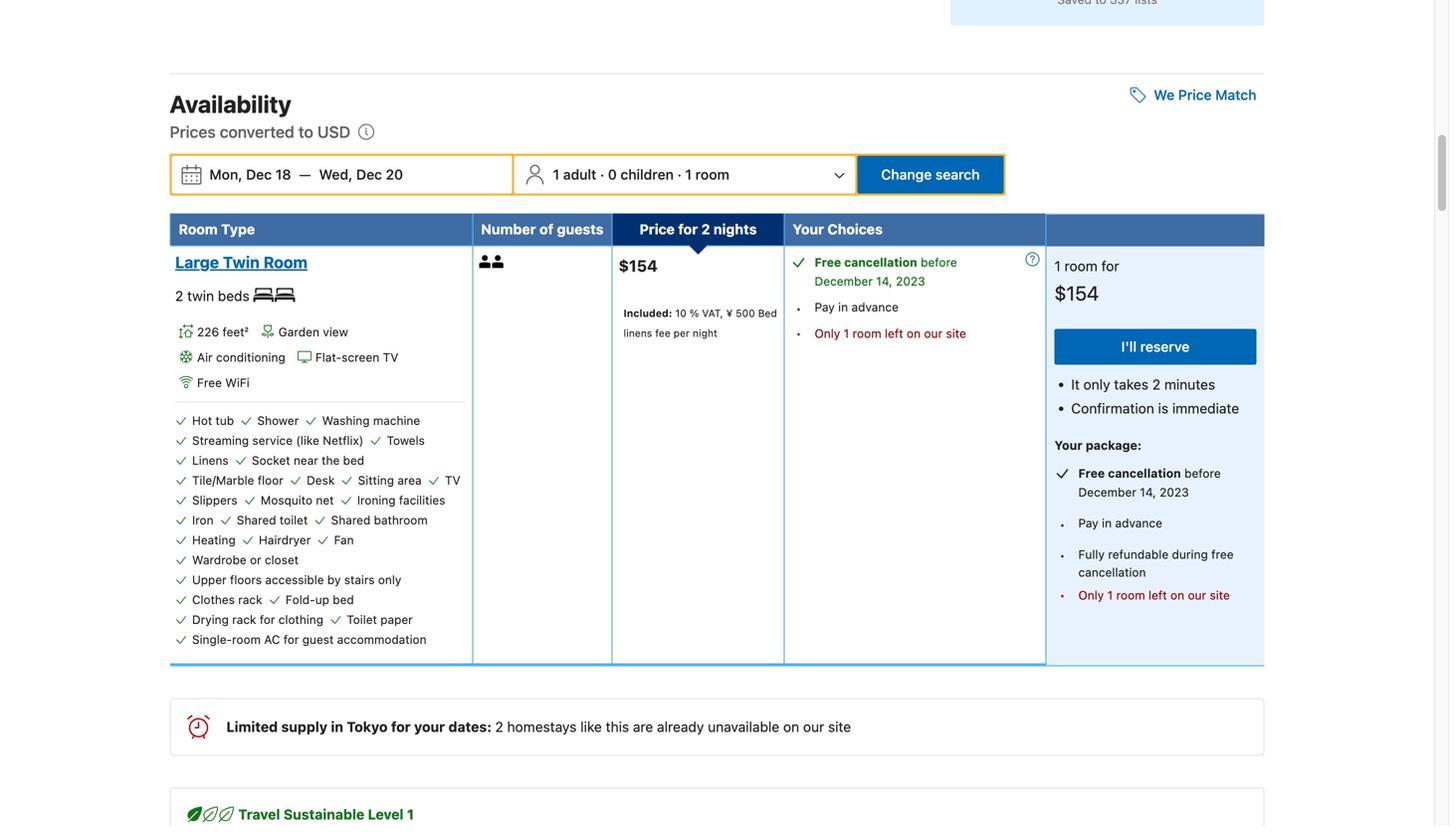 Task type: vqa. For each thing, say whether or not it's contained in the screenshot.
the bottom bed
yes



Task type: describe. For each thing, give the bounding box(es) containing it.
2 right "dates:"
[[495, 719, 504, 735]]

20
[[386, 166, 403, 183]]

shared toilet
[[237, 513, 308, 527]]

2 vertical spatial site
[[828, 719, 851, 735]]

your
[[414, 719, 445, 735]]

upper
[[192, 573, 227, 587]]

before for free
[[1185, 466, 1221, 480]]

only inside the it only takes 2 minutes confirmation is immediate
[[1084, 376, 1111, 393]]

price for 2 nights
[[640, 221, 757, 238]]

like
[[581, 719, 602, 735]]

limited
[[226, 719, 278, 735]]

shared for shared toilet
[[237, 513, 276, 527]]

pay in advance for 1
[[815, 300, 899, 314]]

desk
[[307, 473, 335, 487]]

1 · from the left
[[600, 166, 604, 183]]

2 vertical spatial our
[[803, 719, 825, 735]]

takes
[[1114, 376, 1149, 393]]

guest
[[302, 632, 334, 646]]

change search
[[881, 166, 980, 183]]

10
[[675, 307, 687, 319]]

type
[[221, 221, 255, 238]]

travel
[[238, 806, 280, 823]]

or
[[250, 553, 261, 567]]

flat-screen tv
[[315, 350, 399, 364]]

unavailable
[[708, 719, 780, 735]]

up
[[315, 593, 329, 607]]

hot
[[192, 413, 212, 427]]

free wifi
[[197, 376, 250, 390]]

converted
[[220, 123, 294, 141]]

adult
[[563, 166, 597, 183]]

sitting area
[[358, 473, 422, 487]]

2 · from the left
[[678, 166, 682, 183]]

1 room for $154
[[1055, 258, 1120, 305]]

are
[[633, 719, 653, 735]]

children
[[621, 166, 674, 183]]

to
[[299, 123, 313, 141]]

travel sustainable level 1
[[238, 806, 414, 823]]

tile/marble floor
[[192, 473, 283, 487]]

supply
[[281, 719, 328, 735]]

wed, dec 20 button
[[311, 157, 411, 193]]

—
[[299, 166, 311, 183]]

level
[[368, 806, 404, 823]]

0 horizontal spatial only 1 room left on our site
[[815, 326, 967, 340]]

pay in advance for refundable
[[1079, 516, 1163, 530]]

clothes
[[192, 593, 235, 607]]

this
[[606, 719, 629, 735]]

slippers
[[192, 493, 237, 507]]

machine
[[373, 413, 420, 427]]

guests
[[557, 221, 604, 238]]

price inside dropdown button
[[1179, 87, 1212, 103]]

towels
[[387, 433, 425, 447]]

netflix)
[[323, 433, 364, 447]]

0 vertical spatial bed
[[343, 453, 364, 467]]

dates:
[[449, 719, 492, 735]]

socket
[[252, 453, 290, 467]]

twin
[[187, 288, 214, 304]]

1 horizontal spatial tv
[[445, 473, 461, 487]]

of
[[540, 221, 554, 238]]

pay for fully
[[1079, 516, 1099, 530]]

fee
[[655, 327, 671, 339]]

mosquito net
[[261, 493, 334, 507]]

226
[[197, 325, 219, 339]]

0 vertical spatial our
[[924, 326, 943, 340]]

0 vertical spatial tv
[[383, 350, 399, 364]]

search
[[936, 166, 980, 183]]

room type
[[179, 221, 255, 238]]

area
[[398, 473, 422, 487]]

number
[[481, 221, 536, 238]]

floors
[[230, 573, 262, 587]]

advance for room
[[852, 300, 899, 314]]

in for refundable
[[1102, 516, 1112, 530]]

%
[[690, 307, 699, 319]]

night
[[693, 327, 718, 339]]

accessible
[[265, 573, 324, 587]]

minutes
[[1165, 376, 1216, 393]]

pay for only
[[815, 300, 835, 314]]

before for left
[[921, 255, 957, 269]]

advance for during
[[1115, 516, 1163, 530]]

free
[[1212, 547, 1234, 561]]

1 vertical spatial our
[[1188, 588, 1207, 602]]

tub
[[216, 413, 234, 427]]

bathroom
[[374, 513, 428, 527]]

fold-up bed
[[286, 593, 354, 607]]

air conditioning
[[197, 350, 286, 364]]

change search button
[[858, 156, 1004, 194]]

your choices
[[793, 221, 883, 238]]

match
[[1216, 87, 1257, 103]]

paper
[[381, 613, 413, 626]]

2 left nights
[[702, 221, 710, 238]]

cancellation for room
[[844, 255, 918, 269]]

heating
[[192, 533, 236, 547]]

we price match
[[1154, 87, 1257, 103]]

hot tub
[[192, 413, 234, 427]]

0 vertical spatial left
[[885, 326, 904, 340]]

number of guests
[[481, 221, 604, 238]]

1 vertical spatial site
[[1210, 588, 1230, 602]]

0 horizontal spatial in
[[331, 719, 343, 735]]

it only takes 2 minutes confirmation is immediate
[[1071, 376, 1240, 417]]

streaming
[[192, 433, 249, 447]]

for inside 1 room for $154
[[1102, 258, 1120, 274]]

it
[[1071, 376, 1080, 393]]

fan
[[334, 533, 354, 547]]

tokyo
[[347, 719, 388, 735]]

near
[[294, 453, 318, 467]]

vat,
[[702, 307, 723, 319]]

rack for clothes
[[238, 593, 262, 607]]

streaming service (like netflix)
[[192, 433, 364, 447]]

for left your
[[391, 719, 411, 735]]

per
[[674, 327, 690, 339]]



Task type: locate. For each thing, give the bounding box(es) containing it.
before december 14, 2023 for room
[[815, 255, 957, 288]]

1 inside 1 room for $154
[[1055, 258, 1061, 274]]

0 horizontal spatial before december 14, 2023
[[815, 255, 957, 288]]

your for your choices
[[793, 221, 824, 238]]

2 up "is"
[[1153, 376, 1161, 393]]

limited supply in tokyo for your dates: 2 homestays like this are already unavailable on our site
[[226, 719, 851, 735]]

1 horizontal spatial $154
[[1055, 281, 1099, 305]]

1 vertical spatial bed
[[333, 593, 354, 607]]

1 vertical spatial only 1 room left on our site
[[1079, 588, 1230, 602]]

1 horizontal spatial our
[[924, 326, 943, 340]]

room inside large twin room link
[[264, 253, 308, 272]]

0 horizontal spatial before
[[921, 255, 957, 269]]

mon, dec 18 — wed, dec 20
[[210, 166, 403, 183]]

1 horizontal spatial in
[[838, 300, 848, 314]]

14, down "package:"
[[1140, 485, 1157, 499]]

pay right bed
[[815, 300, 835, 314]]

2 vertical spatial cancellation
[[1079, 565, 1146, 579]]

1 vertical spatial price
[[640, 221, 675, 238]]

pay in advance up "refundable"
[[1079, 516, 1163, 530]]

room
[[696, 166, 730, 183], [1065, 258, 1098, 274], [853, 326, 882, 340], [1117, 588, 1145, 602], [232, 632, 261, 646]]

your for your package:
[[1055, 438, 1083, 452]]

free cancellation for 1
[[815, 255, 918, 269]]

for left nights
[[678, 221, 698, 238]]

included:
[[624, 307, 672, 319]]

december down your choices on the right of page
[[815, 274, 873, 288]]

0 vertical spatial pay
[[815, 300, 835, 314]]

december down "package:"
[[1079, 485, 1137, 499]]

december for refundable
[[1079, 485, 1137, 499]]

1 vertical spatial free
[[197, 376, 222, 390]]

2 horizontal spatial in
[[1102, 516, 1112, 530]]

0 horizontal spatial $154
[[619, 257, 658, 276]]

1 horizontal spatial on
[[907, 326, 921, 340]]

18
[[276, 166, 291, 183]]

iron
[[192, 513, 214, 527]]

0 horizontal spatial ·
[[600, 166, 604, 183]]

0 vertical spatial $154
[[619, 257, 658, 276]]

before down change search button
[[921, 255, 957, 269]]

0 vertical spatial 2023
[[896, 274, 925, 288]]

upper floors accessible by stairs only
[[192, 573, 402, 587]]

already
[[657, 719, 704, 735]]

bed right up on the bottom left
[[333, 593, 354, 607]]

single-room ac for guest accommodation
[[192, 632, 427, 646]]

advance up "refundable"
[[1115, 516, 1163, 530]]

tv up facilities
[[445, 473, 461, 487]]

2 horizontal spatial our
[[1188, 588, 1207, 602]]

0 horizontal spatial left
[[885, 326, 904, 340]]

$154 inside 1 room for $154
[[1055, 281, 1099, 305]]

fold-
[[286, 593, 315, 607]]

0
[[608, 166, 617, 183]]

1 vertical spatial 2023
[[1160, 485, 1189, 499]]

dec left the 20
[[356, 166, 382, 183]]

wed,
[[319, 166, 353, 183]]

free cancellation for refundable
[[1079, 466, 1181, 480]]

¥
[[726, 307, 733, 319]]

toilet paper
[[347, 613, 413, 626]]

choices
[[828, 221, 883, 238]]

2 vertical spatial on
[[783, 719, 800, 735]]

pay in advance
[[815, 300, 899, 314], [1079, 516, 1163, 530]]

homestays
[[507, 719, 577, 735]]

2023
[[896, 274, 925, 288], [1160, 485, 1189, 499]]

0 horizontal spatial your
[[793, 221, 824, 238]]

2 vertical spatial in
[[331, 719, 343, 735]]

1 horizontal spatial only 1 room left on our site
[[1079, 588, 1230, 602]]

2 dec from the left
[[356, 166, 382, 183]]

1 horizontal spatial room
[[264, 253, 308, 272]]

shower
[[257, 413, 299, 427]]

shared up fan
[[331, 513, 371, 527]]

cancellation inside the fully refundable during free cancellation
[[1079, 565, 1146, 579]]

1 horizontal spatial price
[[1179, 87, 1212, 103]]

0 vertical spatial rack
[[238, 593, 262, 607]]

0 horizontal spatial price
[[640, 221, 675, 238]]

only 1 room left on our site
[[815, 326, 967, 340], [1079, 588, 1230, 602]]

1 horizontal spatial before
[[1185, 466, 1221, 480]]

cancellation for during
[[1108, 466, 1181, 480]]

flat-
[[315, 350, 342, 364]]

wardrobe
[[192, 553, 247, 567]]

$154 up included:
[[619, 257, 658, 276]]

nights
[[714, 221, 757, 238]]

for up ac
[[260, 613, 275, 626]]

more details on meals and payment options image
[[1026, 252, 1040, 266]]

1 horizontal spatial advance
[[1115, 516, 1163, 530]]

linens
[[624, 327, 652, 339]]

package:
[[1086, 438, 1142, 452]]

0 vertical spatial only
[[815, 326, 841, 340]]

1 vertical spatial tv
[[445, 473, 461, 487]]

december
[[815, 274, 873, 288], [1079, 485, 1137, 499]]

2 horizontal spatial free
[[1079, 466, 1105, 480]]

prices converted to usd
[[170, 123, 350, 141]]

· left the 0
[[600, 166, 604, 183]]

1 vertical spatial free cancellation
[[1079, 466, 1181, 480]]

rack down floors on the left of the page
[[238, 593, 262, 607]]

free for only
[[815, 255, 841, 269]]

2 left twin
[[175, 288, 183, 304]]

1 vertical spatial before december 14, 2023
[[1079, 466, 1221, 499]]

0 horizontal spatial 2023
[[896, 274, 925, 288]]

shared up hairdryer
[[237, 513, 276, 527]]

dec left "18"
[[246, 166, 272, 183]]

0 horizontal spatial dec
[[246, 166, 272, 183]]

1 vertical spatial cancellation
[[1108, 466, 1181, 480]]

room inside 1 room for $154
[[1065, 258, 1098, 274]]

socket near the bed
[[252, 453, 364, 467]]

bed down the netflix)
[[343, 453, 364, 467]]

2023 for room
[[896, 274, 925, 288]]

1 horizontal spatial december
[[1079, 485, 1137, 499]]

1 horizontal spatial pay in advance
[[1079, 516, 1163, 530]]

ironing
[[357, 493, 396, 507]]

cancellation down choices
[[844, 255, 918, 269]]

rack down clothes rack
[[232, 613, 256, 626]]

1 vertical spatial rack
[[232, 613, 256, 626]]

washing machine
[[322, 413, 420, 427]]

0 vertical spatial before
[[921, 255, 957, 269]]

large
[[175, 253, 219, 272]]

free cancellation down choices
[[815, 255, 918, 269]]

0 vertical spatial your
[[793, 221, 824, 238]]

0 vertical spatial free
[[815, 255, 841, 269]]

0 horizontal spatial tv
[[383, 350, 399, 364]]

before down "immediate"
[[1185, 466, 1221, 480]]

1 horizontal spatial shared
[[331, 513, 371, 527]]

2 horizontal spatial on
[[1171, 588, 1185, 602]]

1 horizontal spatial free cancellation
[[1079, 466, 1181, 480]]

clothing
[[279, 613, 324, 626]]

bed
[[343, 453, 364, 467], [333, 593, 354, 607]]

free for fully
[[1079, 466, 1105, 480]]

0 vertical spatial december
[[815, 274, 873, 288]]

free down your package:
[[1079, 466, 1105, 480]]

mon,
[[210, 166, 242, 183]]

left
[[885, 326, 904, 340], [1149, 588, 1167, 602]]

0 vertical spatial in
[[838, 300, 848, 314]]

1 vertical spatial in
[[1102, 516, 1112, 530]]

cancellation down fully
[[1079, 565, 1146, 579]]

1 vertical spatial your
[[1055, 438, 1083, 452]]

1 vertical spatial room
[[264, 253, 308, 272]]

1 horizontal spatial only
[[1079, 588, 1104, 602]]

only right stairs
[[378, 573, 402, 587]]

1 horizontal spatial pay
[[1079, 516, 1099, 530]]

december for 1
[[815, 274, 873, 288]]

· right children
[[678, 166, 682, 183]]

1 horizontal spatial free
[[815, 255, 841, 269]]

1 occupancy image from the left
[[479, 255, 492, 268]]

closet
[[265, 553, 299, 567]]

screen
[[342, 350, 380, 364]]

in left tokyo
[[331, 719, 343, 735]]

0 horizontal spatial pay
[[815, 300, 835, 314]]

for right ac
[[284, 632, 299, 646]]

only right it
[[1084, 376, 1111, 393]]

2 horizontal spatial site
[[1210, 588, 1230, 602]]

shared
[[237, 513, 276, 527], [331, 513, 371, 527]]

1 vertical spatial left
[[1149, 588, 1167, 602]]

hairdryer
[[259, 533, 311, 547]]

in up fully
[[1102, 516, 1112, 530]]

14, for during
[[1140, 485, 1157, 499]]

room inside dropdown button
[[696, 166, 730, 183]]

your left "package:"
[[1055, 438, 1083, 452]]

1 vertical spatial only
[[378, 573, 402, 587]]

air
[[197, 350, 213, 364]]

room right "twin"
[[264, 253, 308, 272]]

0 horizontal spatial shared
[[237, 513, 276, 527]]

our
[[924, 326, 943, 340], [1188, 588, 1207, 602], [803, 719, 825, 735]]

pay up fully
[[1079, 516, 1099, 530]]

free down air
[[197, 376, 222, 390]]

cancellation down "package:"
[[1108, 466, 1181, 480]]

2 vertical spatial free
[[1079, 466, 1105, 480]]

pay in advance down choices
[[815, 300, 899, 314]]

floor
[[258, 473, 283, 487]]

0 horizontal spatial only
[[378, 573, 402, 587]]

1 horizontal spatial left
[[1149, 588, 1167, 602]]

2 inside the it only takes 2 minutes confirmation is immediate
[[1153, 376, 1161, 393]]

0 horizontal spatial room
[[179, 221, 218, 238]]

0 vertical spatial cancellation
[[844, 255, 918, 269]]

large twin room
[[175, 253, 308, 272]]

clothes rack
[[192, 593, 262, 607]]

room up large
[[179, 221, 218, 238]]

0 vertical spatial advance
[[852, 300, 899, 314]]

view
[[323, 325, 348, 339]]

shared for shared bathroom
[[331, 513, 371, 527]]

0 horizontal spatial 14,
[[876, 274, 893, 288]]

room
[[179, 221, 218, 238], [264, 253, 308, 272]]

mosquito
[[261, 493, 313, 507]]

i'll reserve
[[1122, 339, 1190, 355]]

change
[[881, 166, 932, 183]]

drying rack for clothing
[[192, 613, 324, 626]]

1 vertical spatial pay in advance
[[1079, 516, 1163, 530]]

availability
[[170, 90, 291, 118]]

the
[[322, 453, 340, 467]]

facilities
[[399, 493, 445, 507]]

1 shared from the left
[[237, 513, 276, 527]]

•
[[796, 302, 802, 316], [796, 326, 802, 340], [1060, 517, 1066, 531], [1060, 549, 1066, 563], [1060, 588, 1066, 602]]

1 horizontal spatial ·
[[678, 166, 682, 183]]

0 horizontal spatial december
[[815, 274, 873, 288]]

1 dec from the left
[[246, 166, 272, 183]]

0 horizontal spatial free
[[197, 376, 222, 390]]

your package:
[[1055, 438, 1142, 452]]

0 vertical spatial only 1 room left on our site
[[815, 326, 967, 340]]

1 vertical spatial before
[[1185, 466, 1221, 480]]

toilet
[[280, 513, 308, 527]]

free down your choices on the right of page
[[815, 255, 841, 269]]

0 horizontal spatial site
[[828, 719, 851, 735]]

14, for room
[[876, 274, 893, 288]]

0 horizontal spatial pay in advance
[[815, 300, 899, 314]]

14, down choices
[[876, 274, 893, 288]]

1 vertical spatial 14,
[[1140, 485, 1157, 499]]

before december 14, 2023
[[815, 255, 957, 288], [1079, 466, 1221, 499]]

1 vertical spatial advance
[[1115, 516, 1163, 530]]

1 horizontal spatial only
[[1084, 376, 1111, 393]]

0 horizontal spatial on
[[783, 719, 800, 735]]

sitting
[[358, 473, 394, 487]]

0 horizontal spatial only
[[815, 326, 841, 340]]

wardrobe or closet
[[192, 553, 299, 567]]

for right more details on meals and payment options image
[[1102, 258, 1120, 274]]

1 horizontal spatial site
[[946, 326, 967, 340]]

your
[[793, 221, 824, 238], [1055, 438, 1083, 452]]

advance down choices
[[852, 300, 899, 314]]

0 horizontal spatial free cancellation
[[815, 255, 918, 269]]

0 vertical spatial free cancellation
[[815, 255, 918, 269]]

0 vertical spatial site
[[946, 326, 967, 340]]

conditioning
[[216, 350, 286, 364]]

before december 14, 2023 for during
[[1079, 466, 1221, 499]]

tile/marble
[[192, 473, 254, 487]]

your left choices
[[793, 221, 824, 238]]

during
[[1172, 547, 1208, 561]]

in for 1
[[838, 300, 848, 314]]

single-
[[192, 632, 232, 646]]

we
[[1154, 87, 1175, 103]]

2 occupancy image from the left
[[492, 255, 505, 268]]

rack for drying
[[232, 613, 256, 626]]

$154 up it
[[1055, 281, 1099, 305]]

(like
[[296, 433, 319, 447]]

1 horizontal spatial dec
[[356, 166, 382, 183]]

price down children
[[640, 221, 675, 238]]

tv right the screen on the left of the page
[[383, 350, 399, 364]]

1 vertical spatial on
[[1171, 588, 1185, 602]]

0 vertical spatial before december 14, 2023
[[815, 255, 957, 288]]

2023 for during
[[1160, 485, 1189, 499]]

0 vertical spatial price
[[1179, 87, 1212, 103]]

price right we
[[1179, 87, 1212, 103]]

1 vertical spatial only
[[1079, 588, 1104, 602]]

before december 14, 2023 down "package:"
[[1079, 466, 1221, 499]]

2 shared from the left
[[331, 513, 371, 527]]

cancellation
[[844, 255, 918, 269], [1108, 466, 1181, 480], [1079, 565, 1146, 579]]

before december 14, 2023 down choices
[[815, 255, 957, 288]]

garden view
[[278, 325, 348, 339]]

we price match button
[[1122, 77, 1265, 113]]

1 adult · 0 children · 1 room button
[[516, 156, 854, 194]]

toilet
[[347, 613, 377, 626]]

0 horizontal spatial our
[[803, 719, 825, 735]]

free cancellation down "package:"
[[1079, 466, 1181, 480]]

0 horizontal spatial advance
[[852, 300, 899, 314]]

in right bed
[[838, 300, 848, 314]]

mon, dec 18 button
[[202, 157, 299, 193]]

occupancy image
[[479, 255, 492, 268], [492, 255, 505, 268]]



